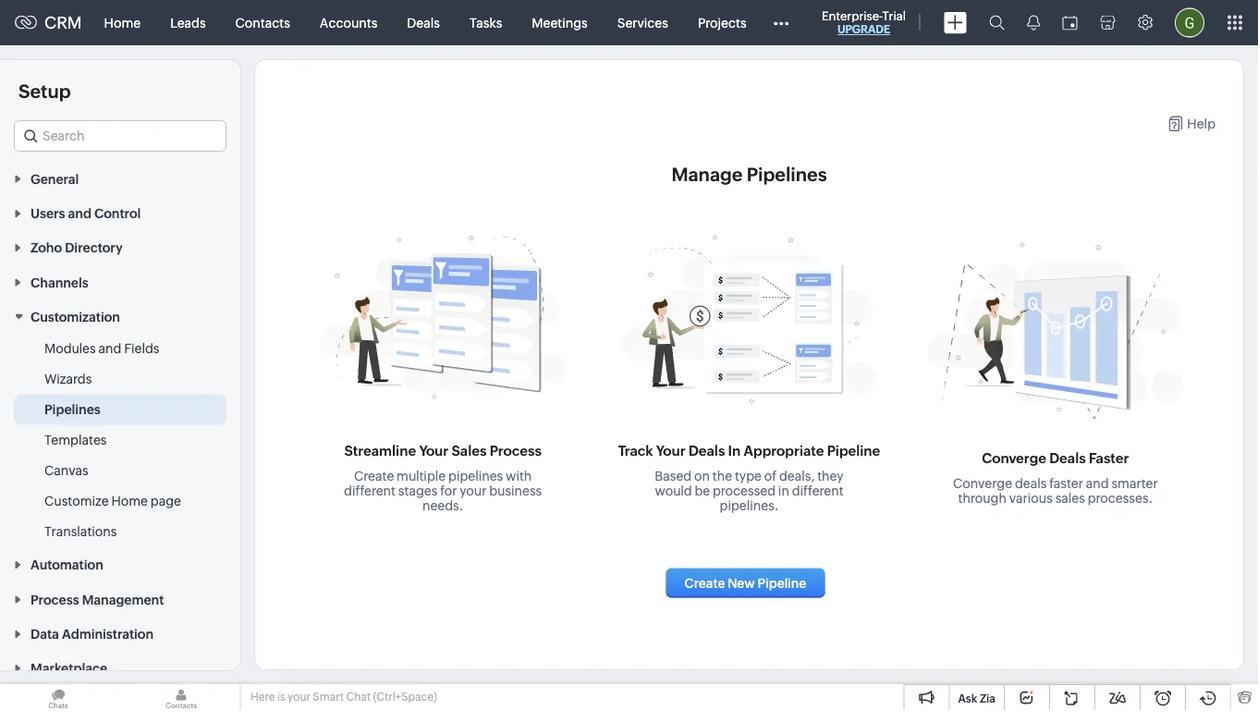 Task type: locate. For each thing, give the bounding box(es) containing it.
1 vertical spatial home
[[111, 494, 148, 508]]

pipeline
[[758, 576, 807, 591]]

None field
[[14, 120, 227, 152]]

and
[[68, 206, 92, 221], [98, 341, 121, 356], [1087, 476, 1110, 491]]

fields
[[124, 341, 159, 356]]

your up based
[[657, 443, 686, 459]]

converge
[[982, 450, 1047, 467], [954, 476, 1013, 491]]

channels
[[31, 275, 89, 290]]

pipelines.
[[720, 498, 779, 513]]

different right of
[[792, 483, 844, 498]]

and for modules
[[98, 341, 121, 356]]

faster left the 'processes.'
[[1050, 476, 1084, 491]]

accounts link
[[305, 0, 392, 45]]

0 vertical spatial faster
[[1089, 450, 1130, 467]]

translations
[[44, 524, 117, 539]]

templates link
[[44, 431, 107, 449]]

1 horizontal spatial different
[[792, 483, 844, 498]]

search element
[[979, 0, 1016, 45]]

directory
[[65, 240, 123, 255]]

crm
[[44, 13, 82, 32]]

zoho directory
[[31, 240, 123, 255]]

calendar image
[[1063, 15, 1078, 30]]

administration
[[62, 627, 154, 642]]

create down streamline
[[354, 468, 394, 483]]

users and control button
[[0, 195, 240, 230]]

streamline
[[344, 443, 416, 459]]

1 horizontal spatial and
[[98, 341, 121, 356]]

tasks
[[470, 15, 502, 30]]

modules and fields
[[44, 341, 159, 356]]

and inside converge deals faster converge deals faster and smarter through various sales processes.
[[1087, 476, 1110, 491]]

meetings
[[532, 15, 588, 30]]

2 different from the left
[[792, 483, 844, 498]]

1 horizontal spatial create
[[685, 576, 726, 591]]

with
[[506, 468, 532, 483]]

1 horizontal spatial in
[[779, 483, 790, 498]]

0 vertical spatial and
[[68, 206, 92, 221]]

translations link
[[44, 522, 117, 541]]

0 vertical spatial create
[[354, 468, 394, 483]]

zoho
[[31, 240, 62, 255]]

and inside the "customization" region
[[98, 341, 121, 356]]

1 vertical spatial converge
[[954, 476, 1013, 491]]

different
[[344, 483, 396, 498], [792, 483, 844, 498]]

in up the
[[728, 443, 741, 459]]

Search text field
[[15, 121, 226, 151]]

0 horizontal spatial pipelines
[[44, 402, 101, 417]]

deals up various
[[1050, 450, 1086, 467]]

your
[[419, 443, 449, 459], [657, 443, 686, 459], [460, 483, 487, 498], [288, 691, 311, 703]]

different inside track your deals in appropriate pipeline based on the type of deals, they would be processed in different pipelines.
[[792, 483, 844, 498]]

trial
[[883, 9, 906, 23]]

modules
[[44, 341, 96, 356]]

customize
[[44, 494, 109, 508]]

0 vertical spatial converge
[[982, 450, 1047, 467]]

manage pipelines
[[672, 164, 827, 185]]

streamline your sales process create multiple pipelines with different stages for your business needs.
[[344, 443, 542, 513]]

would
[[655, 483, 692, 498]]

in
[[728, 443, 741, 459], [779, 483, 790, 498]]

create menu image
[[944, 12, 967, 34]]

home right crm
[[104, 15, 141, 30]]

stages
[[398, 483, 438, 498]]

faster up smarter
[[1089, 450, 1130, 467]]

0 horizontal spatial sales
[[452, 443, 487, 459]]

1 vertical spatial sales
[[1056, 491, 1086, 505]]

and right users
[[68, 206, 92, 221]]

sales inside streamline your sales process create multiple pipelines with different stages for your business needs.
[[452, 443, 487, 459]]

create
[[354, 468, 394, 483], [685, 576, 726, 591]]

deals inside track your deals in appropriate pipeline based on the type of deals, they would be processed in different pipelines.
[[689, 443, 725, 459]]

users and control
[[31, 206, 141, 221]]

pipelines up templates link
[[44, 402, 101, 417]]

1 vertical spatial and
[[98, 341, 121, 356]]

1 vertical spatial in
[[779, 483, 790, 498]]

2 vertical spatial and
[[1087, 476, 1110, 491]]

0 vertical spatial in
[[728, 443, 741, 459]]

wizards link
[[44, 370, 92, 388]]

1 horizontal spatial deals
[[1015, 476, 1047, 491]]

home inside the "customization" region
[[111, 494, 148, 508]]

ask
[[959, 692, 978, 705]]

contacts link
[[221, 0, 305, 45]]

1 horizontal spatial sales
[[1056, 491, 1086, 505]]

appropriate
[[744, 443, 824, 459]]

0 vertical spatial pipelines
[[747, 164, 827, 185]]

customize home page link
[[44, 492, 181, 510]]

0 horizontal spatial faster
[[1050, 476, 1084, 491]]

profile element
[[1164, 0, 1216, 45]]

0 horizontal spatial different
[[344, 483, 396, 498]]

0 horizontal spatial create
[[354, 468, 394, 483]]

and left smarter
[[1087, 476, 1110, 491]]

0 vertical spatial sales
[[452, 443, 487, 459]]

leads link
[[156, 0, 221, 45]]

1 vertical spatial create
[[685, 576, 726, 591]]

deals right through
[[1015, 476, 1047, 491]]

templates
[[44, 433, 107, 447]]

sales right various
[[1056, 491, 1086, 505]]

on
[[695, 468, 710, 483]]

(ctrl+space)
[[373, 691, 437, 703]]

and inside dropdown button
[[68, 206, 92, 221]]

contacts
[[235, 15, 290, 30]]

1 vertical spatial pipelines
[[44, 402, 101, 417]]

process
[[31, 592, 79, 607]]

setup
[[18, 80, 71, 102]]

create left new
[[685, 576, 726, 591]]

here is your smart chat (ctrl+space)
[[251, 691, 437, 703]]

2 horizontal spatial and
[[1087, 476, 1110, 491]]

page
[[151, 494, 181, 508]]

type
[[735, 468, 762, 483]]

track your deals in appropriate pipeline based on the type of deals, they would be processed in different pipelines.
[[618, 443, 881, 513]]

deals up on
[[689, 443, 725, 459]]

different inside streamline your sales process create multiple pipelines with different stages for your business needs.
[[344, 483, 396, 498]]

deals,
[[780, 468, 815, 483]]

based
[[655, 468, 692, 483]]

0 horizontal spatial deals
[[689, 443, 725, 459]]

Other Modules field
[[762, 8, 801, 37]]

signals element
[[1016, 0, 1052, 45]]

create inside streamline your sales process create multiple pipelines with different stages for your business needs.
[[354, 468, 394, 483]]

different down streamline
[[344, 483, 396, 498]]

home
[[104, 15, 141, 30], [111, 494, 148, 508]]

customization button
[[0, 299, 240, 334]]

canvas
[[44, 463, 88, 478]]

and left fields
[[98, 341, 121, 356]]

create menu element
[[933, 0, 979, 45]]

sales up pipelines
[[452, 443, 487, 459]]

home left page
[[111, 494, 148, 508]]

pipeline
[[827, 443, 881, 459]]

pipelines right manage
[[747, 164, 827, 185]]

pipelines
[[747, 164, 827, 185], [44, 402, 101, 417]]

in right of
[[779, 483, 790, 498]]

contacts image
[[123, 684, 240, 710]]

1 different from the left
[[344, 483, 396, 498]]

crm link
[[15, 13, 82, 32]]

business
[[489, 483, 542, 498]]

0 horizontal spatial and
[[68, 206, 92, 221]]

ask zia
[[959, 692, 996, 705]]



Task type: vqa. For each thing, say whether or not it's contained in the screenshot.
2
no



Task type: describe. For each thing, give the bounding box(es) containing it.
pipelines inside the "customization" region
[[44, 402, 101, 417]]

smart
[[313, 691, 344, 703]]

customization
[[31, 310, 120, 324]]

new
[[728, 576, 755, 591]]

channels button
[[0, 265, 240, 299]]

services
[[618, 15, 669, 30]]

0 horizontal spatial in
[[728, 443, 741, 459]]

1 horizontal spatial faster
[[1089, 450, 1130, 467]]

for
[[440, 483, 457, 498]]

data administration
[[31, 627, 154, 642]]

signals image
[[1028, 15, 1041, 31]]

chat
[[346, 691, 371, 703]]

2 horizontal spatial deals
[[1050, 450, 1086, 467]]

processes.
[[1088, 491, 1153, 505]]

customization region
[[0, 334, 240, 547]]

processed
[[713, 483, 776, 498]]

track
[[618, 443, 653, 459]]

various
[[1010, 491, 1053, 505]]

marketplace button
[[0, 651, 240, 685]]

data administration button
[[0, 616, 240, 651]]

projects link
[[683, 0, 762, 45]]

needs.
[[423, 498, 464, 513]]

data
[[31, 627, 59, 642]]

they
[[818, 468, 844, 483]]

meetings link
[[517, 0, 603, 45]]

automation button
[[0, 547, 240, 582]]

modules and fields link
[[44, 339, 159, 358]]

wizards
[[44, 372, 92, 386]]

process management
[[31, 592, 164, 607]]

profile image
[[1176, 8, 1205, 37]]

create new pipeline button
[[666, 568, 825, 598]]

be
[[695, 483, 710, 498]]

and for users
[[68, 206, 92, 221]]

services link
[[603, 0, 683, 45]]

your right for
[[460, 483, 487, 498]]

management
[[82, 592, 164, 607]]

general button
[[0, 161, 240, 195]]

customize home page
[[44, 494, 181, 508]]

create new pipeline
[[685, 576, 807, 591]]

control
[[94, 206, 141, 221]]

upgrade
[[838, 23, 891, 36]]

search image
[[990, 15, 1005, 31]]

of
[[765, 468, 777, 483]]

smarter
[[1112, 476, 1159, 491]]

your right the is
[[288, 691, 311, 703]]

the
[[713, 468, 733, 483]]

1 horizontal spatial pipelines
[[747, 164, 827, 185]]

converge deals faster converge deals faster and smarter through various sales processes.
[[954, 450, 1159, 505]]

canvas link
[[44, 461, 88, 480]]

your inside track your deals in appropriate pipeline based on the type of deals, they would be processed in different pipelines.
[[657, 443, 686, 459]]

home link
[[89, 0, 156, 45]]

zia
[[980, 692, 996, 705]]

here
[[251, 691, 275, 703]]

help
[[1188, 117, 1216, 131]]

deals link
[[392, 0, 455, 45]]

process
[[490, 443, 542, 459]]

marketplace
[[31, 661, 107, 676]]

deals
[[407, 15, 440, 30]]

sales inside converge deals faster converge deals faster and smarter through various sales processes.
[[1056, 491, 1086, 505]]

create inside 'button'
[[685, 576, 726, 591]]

process management button
[[0, 582, 240, 616]]

0 vertical spatial home
[[104, 15, 141, 30]]

manage
[[672, 164, 743, 185]]

leads
[[170, 15, 206, 30]]

is
[[277, 691, 285, 703]]

through
[[959, 491, 1007, 505]]

pipelines link
[[44, 400, 101, 419]]

users
[[31, 206, 65, 221]]

automation
[[31, 558, 103, 573]]

multiple
[[397, 468, 446, 483]]

pipelines
[[449, 468, 503, 483]]

your up multiple
[[419, 443, 449, 459]]

enterprise-
[[822, 9, 883, 23]]

chats image
[[0, 684, 117, 710]]

enterprise-trial upgrade
[[822, 9, 906, 36]]

1 vertical spatial faster
[[1050, 476, 1084, 491]]

accounts
[[320, 15, 378, 30]]



